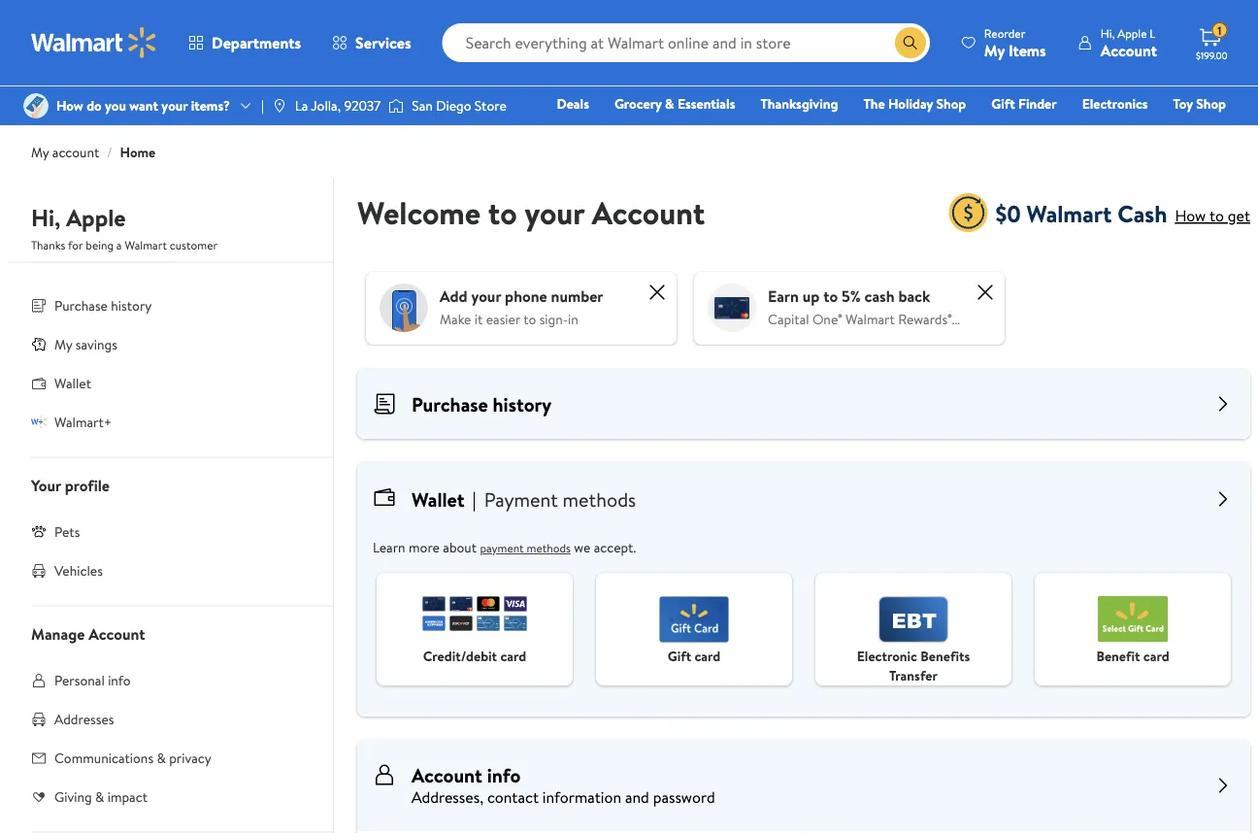 Task type: locate. For each thing, give the bounding box(es) containing it.
gift left finder
[[992, 94, 1015, 113]]

1 vertical spatial purchase history
[[412, 390, 552, 418]]

cash
[[865, 285, 895, 307]]

& for communications
[[157, 748, 166, 767]]

personal info
[[54, 670, 131, 689]]

1 vertical spatial how
[[1175, 205, 1206, 226]]

1 vertical spatial walmart+ link
[[8, 402, 333, 441]]

1 vertical spatial history
[[493, 390, 552, 418]]

1 horizontal spatial card
[[695, 647, 721, 666]]

pets link
[[8, 512, 333, 551]]

icon image inside 'pets' link
[[31, 524, 47, 539]]

1 horizontal spatial my
[[54, 335, 72, 353]]

phone
[[505, 285, 547, 307]]

0 horizontal spatial my
[[31, 143, 49, 162]]

0 vertical spatial &
[[665, 94, 674, 113]]

0 vertical spatial gift
[[992, 94, 1015, 113]]

0 vertical spatial walmart+
[[1168, 121, 1226, 140]]

purchase history link down customer
[[8, 286, 333, 325]]

wallet link
[[8, 364, 333, 402]]

next best action image image left earn
[[708, 284, 756, 332]]

info right the addresses,
[[487, 761, 521, 788]]

gift finder
[[992, 94, 1057, 113]]

0 vertical spatial my
[[984, 39, 1005, 61]]

1 horizontal spatial apple
[[1118, 25, 1147, 41]]

0 horizontal spatial apple
[[66, 201, 126, 234]]

1 vertical spatial my
[[31, 143, 49, 162]]

2 vertical spatial your
[[471, 285, 501, 307]]

your
[[31, 474, 61, 496]]

2 horizontal spatial your
[[525, 191, 585, 234]]

apple left l
[[1118, 25, 1147, 41]]

addresses link
[[8, 700, 333, 738]]

to down phone
[[524, 309, 536, 328]]

| left la
[[261, 96, 264, 115]]

1 horizontal spatial  image
[[389, 96, 404, 116]]

methods up accept.
[[563, 486, 636, 513]]

hi, inside 'hi, apple l account'
[[1101, 25, 1115, 41]]

0 horizontal spatial &
[[95, 787, 104, 806]]

contact
[[487, 787, 539, 808]]

purchase history link
[[8, 286, 333, 325], [357, 369, 1251, 439]]

home link right /
[[120, 143, 156, 162]]

1 horizontal spatial home link
[[863, 120, 916, 141]]

1 vertical spatial home link
[[120, 143, 156, 162]]

earn up to 5% cash back capital one® walmart rewards® card
[[768, 285, 984, 328]]

apple inside hi, apple thanks for being a walmart customer
[[66, 201, 126, 234]]

up
[[803, 285, 820, 307]]

1 horizontal spatial walmart+
[[1168, 121, 1226, 140]]

capital
[[768, 309, 809, 328]]

0 vertical spatial apple
[[1118, 25, 1147, 41]]

apple up being
[[66, 201, 126, 234]]

home right /
[[120, 143, 156, 162]]

we
[[574, 538, 591, 557]]

 image left la
[[272, 98, 287, 114]]

shop up fashion
[[937, 94, 966, 113]]

0 vertical spatial walmart
[[1027, 197, 1112, 230]]

1 horizontal spatial &
[[157, 748, 166, 767]]

0 horizontal spatial how
[[56, 96, 83, 115]]

accept.
[[594, 538, 636, 557]]

0 vertical spatial purchase history
[[54, 296, 152, 315]]

account left contact
[[412, 761, 482, 788]]

3 icon image from the top
[[31, 524, 47, 539]]

1 vertical spatial &
[[157, 748, 166, 767]]

Search search field
[[442, 23, 930, 62]]

hi, left l
[[1101, 25, 1115, 41]]

0 vertical spatial icon image
[[31, 336, 47, 352]]

credit/debit
[[423, 647, 497, 666]]

0 horizontal spatial home
[[120, 143, 156, 162]]

0 horizontal spatial shop
[[937, 94, 966, 113]]

purchase history link down capital
[[357, 369, 1251, 439]]

2 vertical spatial icon image
[[31, 524, 47, 539]]

0 horizontal spatial purchase
[[54, 296, 108, 315]]

my inside my savings link
[[54, 335, 72, 353]]

info inside account info addresses, contact information and password
[[487, 761, 521, 788]]

card down 'gift card' image
[[695, 647, 721, 666]]

0 vertical spatial methods
[[563, 486, 636, 513]]

0 horizontal spatial walmart+
[[54, 412, 112, 431]]

information
[[543, 787, 622, 808]]

walmart right $0
[[1027, 197, 1112, 230]]

credit/debit card image
[[422, 596, 527, 631]]

0 horizontal spatial next best action image image
[[380, 284, 428, 332]]

gift down 'gift card' image
[[668, 647, 692, 666]]

0 vertical spatial history
[[111, 296, 152, 315]]

0 vertical spatial info
[[108, 670, 131, 689]]

how inside $0 walmart cash how to get
[[1175, 205, 1206, 226]]

registry
[[1003, 121, 1052, 140]]

0 horizontal spatial card
[[500, 647, 526, 666]]

hi, inside hi, apple thanks for being a walmart customer
[[31, 201, 61, 234]]

gift inside button
[[668, 647, 692, 666]]

your right want
[[162, 96, 188, 115]]

2 horizontal spatial &
[[665, 94, 674, 113]]

manage
[[31, 623, 85, 644]]

next best action image image
[[380, 284, 428, 332], [708, 284, 756, 332]]

walmart+ link
[[1160, 120, 1235, 141], [8, 402, 333, 441]]

communications & privacy link
[[8, 738, 333, 777]]

1 horizontal spatial next best action image image
[[708, 284, 756, 332]]

1 vertical spatial gift
[[668, 647, 692, 666]]

$199.00
[[1196, 49, 1228, 62]]

2 vertical spatial my
[[54, 335, 72, 353]]

wallet down my savings
[[54, 373, 91, 392]]

methods left we
[[527, 540, 571, 556]]

2 horizontal spatial card
[[1144, 647, 1170, 666]]

you
[[105, 96, 126, 115]]

icon image inside the 'walmart+' link
[[31, 414, 47, 429]]

0 horizontal spatial purchase history link
[[8, 286, 333, 325]]

history up savings
[[111, 296, 152, 315]]

vehicles link
[[8, 551, 333, 590]]

0 vertical spatial hi,
[[1101, 25, 1115, 41]]

communications
[[54, 748, 154, 767]]

to inside add your phone number make it easier to sign-in
[[524, 309, 536, 328]]

0 horizontal spatial purchase history
[[54, 296, 152, 315]]

the holiday shop link
[[855, 93, 975, 114]]

your
[[162, 96, 188, 115], [525, 191, 585, 234], [471, 285, 501, 307]]

1 horizontal spatial gift
[[992, 94, 1015, 113]]

1 horizontal spatial home
[[872, 121, 907, 140]]

1 horizontal spatial purchase
[[412, 390, 488, 418]]

to right up
[[824, 285, 838, 307]]

3 card from the left
[[1144, 647, 1170, 666]]

benefit card
[[1097, 647, 1170, 666]]

0 vertical spatial purchase history link
[[8, 286, 333, 325]]

next best action image image left add
[[380, 284, 428, 332]]

san
[[412, 96, 433, 115]]

0 horizontal spatial info
[[108, 670, 131, 689]]

1 horizontal spatial shop
[[1197, 94, 1226, 113]]

purchase up my savings
[[54, 296, 108, 315]]

0 horizontal spatial wallet
[[54, 373, 91, 392]]

essentials
[[678, 94, 735, 113]]

0 vertical spatial home link
[[863, 120, 916, 141]]

2 next best action image image from the left
[[708, 284, 756, 332]]

walmart+ down toy shop link
[[1168, 121, 1226, 140]]

1 vertical spatial walmart
[[125, 237, 167, 253]]

info for account
[[487, 761, 521, 788]]

1 vertical spatial purchase history link
[[357, 369, 1251, 439]]

fashion
[[933, 121, 978, 140]]

benefit card button
[[1035, 573, 1231, 686]]

 image for san
[[389, 96, 404, 116]]

privacy
[[169, 748, 211, 767]]

impact
[[107, 787, 148, 806]]

| left payment
[[473, 486, 476, 513]]

shop right toy
[[1197, 94, 1226, 113]]

icon image up your
[[31, 414, 47, 429]]

toy shop link
[[1165, 93, 1235, 114]]

card
[[955, 309, 984, 328]]

history down easier
[[493, 390, 552, 418]]

0 vertical spatial |
[[261, 96, 264, 115]]

services
[[355, 32, 411, 53]]

wallet up more
[[412, 486, 465, 513]]

make
[[440, 309, 471, 328]]

0 horizontal spatial |
[[261, 96, 264, 115]]

apple
[[1118, 25, 1147, 41], [66, 201, 126, 234]]

0 vertical spatial purchase
[[54, 296, 108, 315]]

payment
[[480, 540, 524, 556]]

card right 'benefit'
[[1144, 647, 1170, 666]]

icon image inside my savings link
[[31, 336, 47, 352]]

my left account
[[31, 143, 49, 162]]

info right "personal"
[[108, 670, 131, 689]]

0 vertical spatial wallet
[[54, 373, 91, 392]]

home link down the at the top right of page
[[863, 120, 916, 141]]

deals link
[[548, 93, 598, 114]]

thanks
[[31, 237, 65, 253]]

1 horizontal spatial wallet
[[412, 486, 465, 513]]

home down the at the top right of page
[[872, 121, 907, 140]]

hi, for thanks for being a walmart customer
[[31, 201, 61, 234]]

2 vertical spatial walmart
[[846, 309, 895, 328]]

electronics
[[1082, 94, 1148, 113]]

card for gift card
[[695, 647, 721, 666]]

hi, apple thanks for being a walmart customer
[[31, 201, 218, 253]]

1 card from the left
[[500, 647, 526, 666]]

1 horizontal spatial how
[[1175, 205, 1206, 226]]

0 vertical spatial walmart+ link
[[1160, 120, 1235, 141]]

account up personal info
[[89, 623, 145, 644]]

walmart+ link down toy shop link
[[1160, 120, 1235, 141]]

walmart inside earn up to 5% cash back capital one® walmart rewards® card
[[846, 309, 895, 328]]

home inside toy shop home
[[872, 121, 907, 140]]

and
[[625, 787, 649, 808]]

card right "credit/debit"
[[500, 647, 526, 666]]

in
[[568, 309, 579, 328]]

customer
[[170, 237, 218, 253]]

hi,
[[1101, 25, 1115, 41], [31, 201, 61, 234]]

walmart down cash
[[846, 309, 895, 328]]

card
[[500, 647, 526, 666], [695, 647, 721, 666], [1144, 647, 1170, 666]]

hi, up thanks
[[31, 201, 61, 234]]

0 horizontal spatial hi,
[[31, 201, 61, 234]]

apple inside 'hi, apple l account'
[[1118, 25, 1147, 41]]

being
[[86, 237, 114, 253]]

|
[[261, 96, 264, 115], [473, 486, 476, 513]]

payment methods link
[[480, 540, 571, 556]]

benefit
[[1097, 647, 1140, 666]]

about
[[443, 538, 477, 557]]

vehicles
[[54, 561, 103, 580]]

1 vertical spatial hi,
[[31, 201, 61, 234]]

earn
[[768, 285, 799, 307]]

walmart right "a"
[[125, 237, 167, 253]]

fashion link
[[924, 120, 986, 141]]

0 horizontal spatial walmart
[[125, 237, 167, 253]]

how left do
[[56, 96, 83, 115]]

&
[[665, 94, 674, 113], [157, 748, 166, 767], [95, 787, 104, 806]]

my left items at top right
[[984, 39, 1005, 61]]

1 horizontal spatial info
[[487, 761, 521, 788]]

1 icon image from the top
[[31, 336, 47, 352]]

2 card from the left
[[695, 647, 721, 666]]

walmart
[[1027, 197, 1112, 230], [125, 237, 167, 253], [846, 309, 895, 328]]

 image
[[23, 93, 49, 118]]

to right the welcome
[[488, 191, 517, 234]]

your profile
[[31, 474, 110, 496]]

account up electronics link
[[1101, 39, 1157, 61]]

add
[[440, 285, 468, 307]]

& left privacy
[[157, 748, 166, 767]]

grocery & essentials
[[615, 94, 735, 113]]

1 next best action image image from the left
[[380, 284, 428, 332]]

0 horizontal spatial  image
[[272, 98, 287, 114]]

0 vertical spatial your
[[162, 96, 188, 115]]

1 horizontal spatial hi,
[[1101, 25, 1115, 41]]

account
[[52, 143, 99, 162]]

more
[[409, 538, 440, 557]]

account
[[1101, 39, 1157, 61], [592, 191, 705, 234], [89, 623, 145, 644], [412, 761, 482, 788]]

icon image for pets
[[31, 524, 47, 539]]

0 horizontal spatial gift
[[668, 647, 692, 666]]

2 icon image from the top
[[31, 414, 47, 429]]

icon image
[[31, 336, 47, 352], [31, 414, 47, 429], [31, 524, 47, 539]]

your up number
[[525, 191, 585, 234]]

how right cash at top
[[1175, 205, 1206, 226]]

my for my savings
[[54, 335, 72, 353]]

credit/debit card
[[423, 647, 526, 666]]

1 vertical spatial methods
[[527, 540, 571, 556]]

2 horizontal spatial my
[[984, 39, 1005, 61]]

walmart+ link down my savings link
[[8, 402, 333, 441]]

1 horizontal spatial walmart
[[846, 309, 895, 328]]

my left savings
[[54, 335, 72, 353]]

icon image left pets
[[31, 524, 47, 539]]

your up it
[[471, 285, 501, 307]]

& right grocery
[[665, 94, 674, 113]]

reorder my items
[[984, 25, 1047, 61]]

icon image left my savings
[[31, 336, 47, 352]]

1 horizontal spatial purchase history
[[412, 390, 552, 418]]

purchase history down it
[[412, 390, 552, 418]]

walmart+
[[1168, 121, 1226, 140], [54, 412, 112, 431]]

to left get
[[1210, 205, 1224, 226]]

one debit link
[[1069, 120, 1152, 141]]

electronic benefits transfer image
[[879, 596, 949, 643]]

purchase down make
[[412, 390, 488, 418]]

1 horizontal spatial your
[[471, 285, 501, 307]]

2 shop from the left
[[1197, 94, 1226, 113]]

wallet for wallet
[[54, 373, 91, 392]]

walmart+ up profile
[[54, 412, 112, 431]]

benefit card image
[[1098, 596, 1168, 643]]

la jolla, 92037
[[295, 96, 381, 115]]

1 horizontal spatial |
[[473, 486, 476, 513]]

0 vertical spatial home
[[872, 121, 907, 140]]

back
[[899, 285, 930, 307]]

purchase history up savings
[[54, 296, 152, 315]]

1 vertical spatial wallet
[[412, 486, 465, 513]]

& right the "giving"
[[95, 787, 104, 806]]

1 vertical spatial apple
[[66, 201, 126, 234]]

 image
[[389, 96, 404, 116], [272, 98, 287, 114]]

2 vertical spatial &
[[95, 787, 104, 806]]

learn more about payment methods we accept.
[[373, 538, 636, 557]]

icon image for my savings
[[31, 336, 47, 352]]

1 horizontal spatial walmart+ link
[[1160, 120, 1235, 141]]

account up close panel icon at top right
[[592, 191, 705, 234]]

how to get link
[[1175, 197, 1251, 226]]

1 vertical spatial icon image
[[31, 414, 47, 429]]

 image left san
[[389, 96, 404, 116]]

1 vertical spatial info
[[487, 761, 521, 788]]

apple for account
[[1118, 25, 1147, 41]]

info for personal
[[108, 670, 131, 689]]



Task type: vqa. For each thing, say whether or not it's contained in the screenshot.
NEXT BEST ACTION IMAGE to the right
yes



Task type: describe. For each thing, give the bounding box(es) containing it.
wallet for wallet | payment methods
[[412, 486, 465, 513]]

to inside earn up to 5% cash back capital one® walmart rewards® card
[[824, 285, 838, 307]]

card for credit/debit card
[[500, 647, 526, 666]]

diego
[[436, 96, 471, 115]]

cash
[[1118, 197, 1168, 230]]

credit/debit card button
[[377, 573, 573, 686]]

the holiday shop
[[864, 94, 966, 113]]

hi, apple link
[[31, 201, 126, 242]]

one®
[[813, 309, 843, 328]]

items?
[[191, 96, 230, 115]]

pets
[[54, 522, 80, 541]]

toy shop home
[[872, 94, 1226, 140]]

grocery
[[615, 94, 662, 113]]

my savings
[[54, 335, 117, 353]]

sign-
[[540, 309, 568, 328]]

92037
[[344, 96, 381, 115]]

debit
[[1110, 121, 1143, 140]]

$0
[[996, 197, 1021, 230]]

1 vertical spatial home
[[120, 143, 156, 162]]

registry link
[[994, 120, 1061, 141]]

for
[[68, 237, 83, 253]]

walmart inside hi, apple thanks for being a walmart customer
[[125, 237, 167, 253]]

communications & privacy
[[54, 748, 211, 767]]

0 horizontal spatial your
[[162, 96, 188, 115]]

hi, for account
[[1101, 25, 1115, 41]]

1 vertical spatial your
[[525, 191, 585, 234]]

jolla,
[[311, 96, 341, 115]]

gift card button
[[596, 573, 792, 686]]

0 horizontal spatial history
[[111, 296, 152, 315]]

welcome
[[357, 191, 481, 234]]

giving & impact
[[54, 787, 148, 806]]

2 horizontal spatial walmart
[[1027, 197, 1112, 230]]

san diego store
[[412, 96, 507, 115]]

transfer
[[890, 666, 938, 685]]

do
[[87, 96, 102, 115]]

0 horizontal spatial walmart+ link
[[8, 402, 333, 441]]

addresses
[[54, 709, 114, 728]]

my for my account / home
[[31, 143, 49, 162]]

0 horizontal spatial home link
[[120, 143, 156, 162]]

gift card
[[668, 647, 721, 666]]

1 vertical spatial purchase
[[412, 390, 488, 418]]

number
[[551, 285, 604, 307]]

learn
[[373, 538, 406, 557]]

5%
[[842, 285, 861, 307]]

my inside reorder my items
[[984, 39, 1005, 61]]

1 horizontal spatial purchase history link
[[357, 369, 1251, 439]]

1 horizontal spatial history
[[493, 390, 552, 418]]

services button
[[317, 19, 427, 66]]

password
[[653, 787, 715, 808]]

& for grocery
[[665, 94, 674, 113]]

payment
[[484, 486, 558, 513]]

easier
[[486, 309, 520, 328]]

gift for gift card
[[668, 647, 692, 666]]

walmart image
[[31, 27, 157, 58]]

close panel image
[[974, 281, 997, 304]]

benefits
[[921, 647, 970, 666]]

manage account
[[31, 623, 145, 644]]

card for benefit card
[[1144, 647, 1170, 666]]

& for giving
[[95, 787, 104, 806]]

search icon image
[[903, 35, 918, 50]]

electronic
[[857, 647, 918, 666]]

your inside add your phone number make it easier to sign-in
[[471, 285, 501, 307]]

my savings link
[[8, 325, 333, 364]]

account inside account info addresses, contact information and password
[[412, 761, 482, 788]]

1 shop from the left
[[937, 94, 966, 113]]

l
[[1150, 25, 1156, 41]]

 image for la
[[272, 98, 287, 114]]

$0 walmart cash how to get
[[996, 197, 1251, 230]]

close panel image
[[646, 281, 669, 304]]

the
[[864, 94, 885, 113]]

profile
[[65, 474, 110, 496]]

deals
[[557, 94, 589, 113]]

how do you want your items?
[[56, 96, 230, 115]]

icon image for walmart+
[[31, 414, 47, 429]]

thanksgiving
[[761, 94, 838, 113]]

next best action image image for earn
[[708, 284, 756, 332]]

electronic benefits transfer
[[857, 647, 970, 685]]

1
[[1218, 22, 1222, 39]]

apple for for
[[66, 201, 126, 234]]

welcome to your account
[[357, 191, 705, 234]]

hi, apple l account
[[1101, 25, 1157, 61]]

gift card image
[[659, 596, 729, 643]]

items
[[1009, 39, 1047, 61]]

1 vertical spatial walmart+
[[54, 412, 112, 431]]

/
[[107, 143, 112, 162]]

giving
[[54, 787, 92, 806]]

methods inside learn more about payment methods we accept.
[[527, 540, 571, 556]]

Walmart Site-Wide search field
[[442, 23, 930, 62]]

departments button
[[173, 19, 317, 66]]

gift for gift finder
[[992, 94, 1015, 113]]

0 vertical spatial how
[[56, 96, 83, 115]]

finder
[[1019, 94, 1057, 113]]

personal
[[54, 670, 105, 689]]

savings
[[76, 335, 117, 353]]

la
[[295, 96, 308, 115]]

personal info link
[[8, 661, 333, 700]]

a
[[116, 237, 122, 253]]

account info addresses, contact information and password
[[412, 761, 715, 808]]

next best action image image for add
[[380, 284, 428, 332]]

it
[[475, 309, 483, 328]]

electronics link
[[1074, 93, 1157, 114]]

wallet | payment methods
[[412, 486, 636, 513]]

gift finder link
[[983, 93, 1066, 114]]

1 vertical spatial |
[[473, 486, 476, 513]]

to inside $0 walmart cash how to get
[[1210, 205, 1224, 226]]

shop inside toy shop home
[[1197, 94, 1226, 113]]



